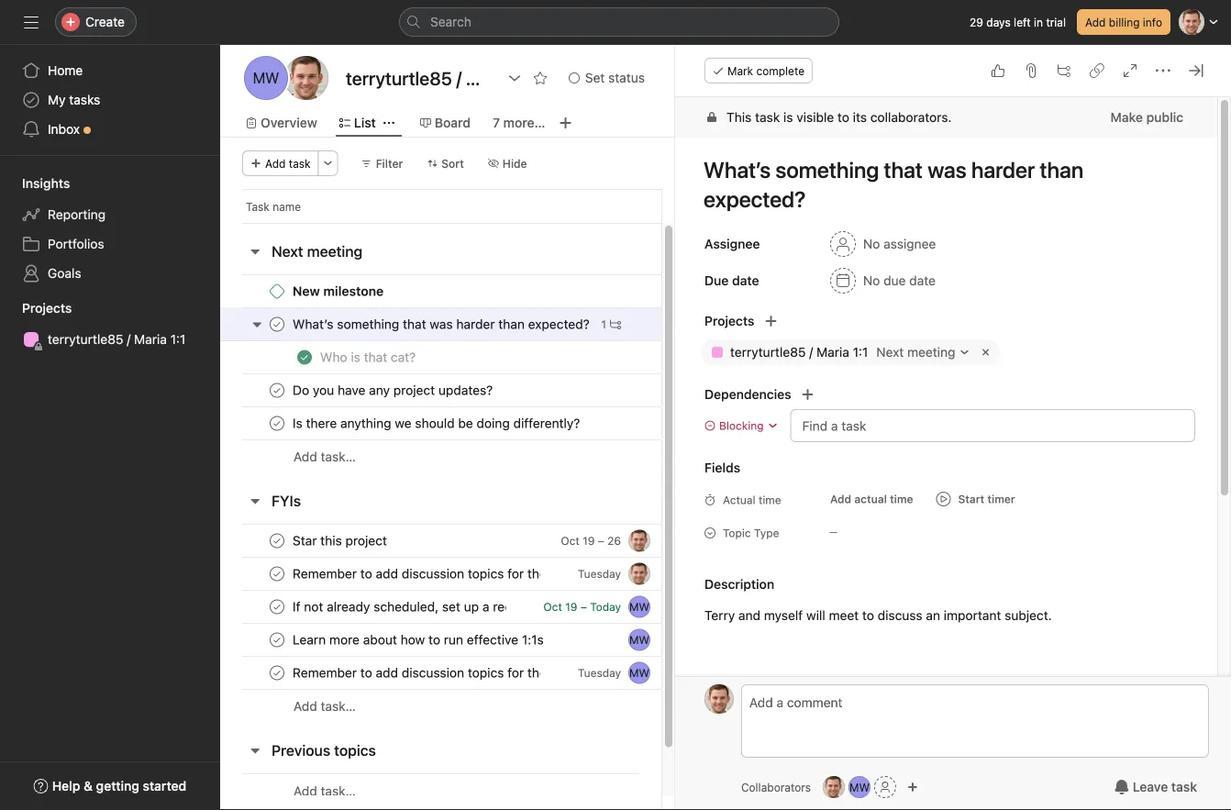 Task type: locate. For each thing, give the bounding box(es) containing it.
1 horizontal spatial 1:1
[[853, 345, 868, 360]]

fields button
[[675, 455, 741, 481]]

add task… button up fyis
[[294, 447, 356, 467]]

remember to add discussion topics for the next meeting cell up the if not already scheduled, set up a recurring 1:1 meeting in your calendar "text field"
[[220, 557, 663, 591]]

task… for next meeting
[[321, 449, 356, 464]]

collaborators.
[[871, 110, 952, 125]]

19 for – 26
[[583, 535, 595, 547]]

collapse task list for this section image for fyis
[[248, 494, 262, 508]]

1 vertical spatial to
[[863, 608, 875, 623]]

– for 26
[[598, 535, 605, 547]]

completed checkbox left who is that cat? text box
[[294, 346, 316, 368]]

no for no assignee
[[864, 236, 880, 251]]

mw button inside 'learn more about how to run effective 1:1s' cell
[[629, 629, 651, 651]]

1 completed image from the top
[[266, 313, 288, 335]]

4 completed checkbox from the top
[[266, 596, 288, 618]]

fyis
[[272, 492, 301, 510]]

completed checkbox down fyis "button"
[[266, 563, 288, 585]]

terryturtle85 / maria 1:1
[[48, 332, 186, 347], [730, 345, 868, 360]]

to
[[838, 110, 850, 125], [863, 608, 875, 623]]

1 vertical spatial add task… button
[[294, 697, 356, 717]]

next up completed milestone icon
[[272, 243, 303, 260]]

oct
[[561, 535, 580, 547], [544, 601, 562, 614]]

tuesday for mw
[[578, 667, 621, 680]]

1:1 inside what's something that was harder than expected? dialog
[[853, 345, 868, 360]]

1 horizontal spatial meeting
[[908, 345, 956, 360]]

oct 19 – today
[[544, 601, 621, 614]]

status
[[609, 70, 645, 85]]

1 horizontal spatial 19
[[583, 535, 595, 547]]

today
[[590, 601, 621, 614]]

– left 26
[[598, 535, 605, 547]]

inbox
[[48, 122, 80, 137]]

add up previous
[[294, 699, 317, 714]]

task name row
[[220, 189, 730, 223]]

2 collapse task list for this section image from the top
[[248, 494, 262, 508]]

1 vertical spatial next meeting
[[877, 345, 956, 360]]

2 no from the top
[[864, 273, 880, 288]]

1 remember to add discussion topics for the next meeting cell from the top
[[220, 557, 663, 591]]

add or remove collaborators image
[[908, 782, 919, 793]]

to left its
[[838, 110, 850, 125]]

projects button down the due date
[[675, 308, 755, 334]]

19 left 26
[[583, 535, 595, 547]]

task… up star this project text box
[[321, 449, 356, 464]]

0 vertical spatial task…
[[321, 449, 356, 464]]

add billing info
[[1086, 16, 1163, 28]]

2 vertical spatial task…
[[321, 784, 356, 799]]

add task… row for fyis
[[220, 689, 730, 723]]

hide button
[[480, 151, 536, 176]]

completed checkbox inside do you have any project updates? cell
[[266, 380, 288, 402]]

due date
[[705, 273, 759, 288]]

oct left 26
[[561, 535, 580, 547]]

maria
[[134, 332, 167, 347], [817, 345, 850, 360]]

1 vertical spatial add task…
[[294, 699, 356, 714]]

tt button inside the star this project cell
[[629, 530, 651, 552]]

add task… button for fyis
[[294, 697, 356, 717]]

0 vertical spatial task
[[755, 110, 780, 125]]

projects for leftmost projects dropdown button
[[22, 301, 72, 316]]

oct inside the star this project cell
[[561, 535, 580, 547]]

list link
[[339, 113, 376, 133]]

projects button
[[0, 299, 72, 318], [675, 308, 755, 334]]

0 vertical spatial add task…
[[294, 449, 356, 464]]

add task
[[265, 157, 311, 170]]

collapse task list for this section image for next meeting
[[248, 244, 262, 259]]

completed image inside is there anything we should be doing differently? cell
[[266, 413, 288, 435]]

1 vertical spatial add task… row
[[220, 689, 730, 723]]

1 vertical spatial no
[[864, 273, 880, 288]]

projects element
[[0, 292, 220, 358]]

completed checkbox inside remember to add discussion topics for the next meeting cell
[[266, 662, 288, 684]]

projects down goals
[[22, 301, 72, 316]]

0 vertical spatial tuesday
[[578, 568, 621, 581]]

trial
[[1047, 16, 1066, 28]]

terryturtle85 / maria 1:1 inside projects element
[[48, 332, 186, 347]]

2 completed checkbox from the top
[[266, 413, 288, 435]]

add subtask image
[[1057, 63, 1072, 78]]

add left actual
[[831, 493, 852, 506]]

2 tuesday from the top
[[578, 667, 621, 680]]

29
[[970, 16, 984, 28]]

row down "who is that cat?" cell
[[220, 407, 730, 441]]

header fyis tree grid
[[220, 524, 730, 723]]

1 vertical spatial remember to add discussion topics for the next meeting cell
[[220, 656, 663, 690]]

insights element
[[0, 167, 220, 292]]

0 horizontal spatial to
[[838, 110, 850, 125]]

completed image inside do you have any project updates? cell
[[266, 380, 288, 402]]

add task… down "previous topics"
[[294, 784, 356, 799]]

0 vertical spatial remember to add discussion topics for the next meeting cell
[[220, 557, 663, 591]]

1 collapse task list for this section image from the top
[[248, 244, 262, 259]]

main content
[[675, 97, 1218, 810]]

mark complete
[[728, 64, 805, 77]]

collapse task list for this section image down 'task'
[[248, 244, 262, 259]]

completed checkbox inside if not already scheduled, set up a recurring 1:1 meeting in your calendar cell
[[266, 596, 288, 618]]

1:1 left collapse subtask list for the task what's something that was harder than expected? icon
[[170, 332, 186, 347]]

will
[[807, 608, 826, 623]]

New milestone text field
[[289, 282, 389, 301]]

2 task… from the top
[[321, 699, 356, 714]]

1 tuesday from the top
[[578, 568, 621, 581]]

5 completed checkbox from the top
[[266, 629, 288, 651]]

mw button inside if not already scheduled, set up a recurring 1:1 meeting in your calendar cell
[[629, 596, 651, 618]]

next meeting button
[[272, 235, 363, 268]]

completed checkbox for the is there anything we should be doing differently? text box
[[266, 413, 288, 435]]

3 completed image from the top
[[266, 413, 288, 435]]

add down the overview link
[[265, 157, 286, 170]]

0 horizontal spatial 1:1
[[170, 332, 186, 347]]

0 horizontal spatial projects button
[[0, 299, 72, 318]]

task for add
[[289, 157, 311, 170]]

– inside if not already scheduled, set up a recurring 1:1 meeting in your calendar cell
[[581, 601, 587, 614]]

add task… up "previous topics"
[[294, 699, 356, 714]]

show options image
[[507, 71, 522, 85]]

0 vertical spatial no
[[864, 236, 880, 251]]

0 horizontal spatial terryturtle85 / maria 1:1
[[48, 332, 186, 347]]

Remember to add discussion topics for the next meeting text field
[[289, 664, 541, 682]]

add dependencies image
[[801, 387, 815, 402]]

terryturtle85 / maria 1:1 inside main content
[[730, 345, 868, 360]]

0 vertical spatial –
[[598, 535, 605, 547]]

discuss
[[878, 608, 923, 623]]

tt
[[298, 69, 316, 87], [633, 535, 647, 547], [633, 568, 647, 581], [712, 693, 726, 706], [827, 781, 841, 794]]

in
[[1034, 16, 1044, 28]]

1 vertical spatial meeting
[[908, 345, 956, 360]]

completed image for star this project text box
[[266, 530, 288, 552]]

Completed checkbox
[[266, 313, 288, 335], [294, 346, 316, 368], [266, 563, 288, 585]]

completed image for remember to add discussion topics for the next meeting text field
[[266, 662, 288, 684]]

leave task button
[[1103, 771, 1210, 804]]

1 horizontal spatial projects
[[705, 313, 755, 329]]

tuesday
[[578, 568, 621, 581], [578, 667, 621, 680]]

no
[[864, 236, 880, 251], [864, 273, 880, 288]]

copy task link image
[[1090, 63, 1105, 78]]

task… inside the header next meeting tree grid
[[321, 449, 356, 464]]

subject.
[[1005, 608, 1052, 623]]

task… down "previous topics"
[[321, 784, 356, 799]]

portfolios link
[[11, 229, 209, 259]]

Task Name text field
[[692, 149, 1196, 220]]

1 horizontal spatial /
[[810, 345, 813, 360]]

19 inside the star this project cell
[[583, 535, 595, 547]]

add for add task… button in header fyis tree grid
[[294, 699, 317, 714]]

completed checkbox inside the star this project cell
[[266, 530, 288, 552]]

insights
[[22, 176, 70, 191]]

main content containing this task is visible to its collaborators.
[[675, 97, 1218, 810]]

collapse task list for this section image left fyis "button"
[[248, 494, 262, 508]]

Completed checkbox
[[266, 380, 288, 402], [266, 413, 288, 435], [266, 530, 288, 552], [266, 596, 288, 618], [266, 629, 288, 651], [266, 662, 288, 684]]

add task… for fyis
[[294, 699, 356, 714]]

terry and myself will meet to discuss an important subject.
[[705, 608, 1052, 623]]

filter
[[376, 157, 403, 170]]

projects for rightmost projects dropdown button
[[705, 313, 755, 329]]

add task… inside header fyis tree grid
[[294, 699, 356, 714]]

full screen image
[[1123, 63, 1138, 78]]

0 vertical spatial completed image
[[294, 346, 316, 368]]

2 completed image from the top
[[266, 380, 288, 402]]

add task… row for next meeting
[[220, 440, 730, 474]]

1 horizontal spatial terryturtle85 / maria 1:1
[[730, 345, 868, 360]]

terryturtle85 down add to projects icon
[[730, 345, 806, 360]]

add inside 'button'
[[265, 157, 286, 170]]

completed checkbox for do you have any project updates? text field at the top left of page
[[266, 380, 288, 402]]

is there anything we should be doing differently? cell
[[220, 407, 663, 441]]

billing
[[1109, 16, 1140, 28]]

completed checkbox right collapse subtask list for the task what's something that was harder than expected? icon
[[266, 313, 288, 335]]

1:1 left next meeting dropdown button
[[853, 345, 868, 360]]

task for leave
[[1172, 780, 1198, 795]]

reporting link
[[11, 200, 209, 229]]

2 add task… from the top
[[294, 699, 356, 714]]

19 left "today"
[[566, 601, 578, 614]]

row up what's something that was harder than expected? text box
[[220, 274, 730, 308]]

add inside dropdown button
[[831, 493, 852, 506]]

completed checkbox for "learn more about how to run effective 1:1s" text field
[[266, 629, 288, 651]]

task
[[755, 110, 780, 125], [289, 157, 311, 170], [1172, 780, 1198, 795]]

7 more… button
[[493, 113, 546, 133]]

0 horizontal spatial meeting
[[307, 243, 363, 260]]

1 add task… row from the top
[[220, 440, 730, 474]]

task… inside header fyis tree grid
[[321, 699, 356, 714]]

1 task… from the top
[[321, 449, 356, 464]]

1 vertical spatial –
[[581, 601, 587, 614]]

remember to add discussion topics for the next meeting cell down "learn more about how to run effective 1:1s" text field
[[220, 656, 663, 690]]

what's something that was harder than expected? dialog
[[675, 45, 1232, 810]]

5 completed image from the top
[[266, 563, 288, 585]]

task left more actions image on the left top of the page
[[289, 157, 311, 170]]

1 vertical spatial tuesday
[[578, 667, 621, 680]]

tt inside button
[[633, 535, 647, 547]]

– left "today"
[[581, 601, 587, 614]]

2 add task… row from the top
[[220, 689, 730, 723]]

tuesday down "today"
[[578, 667, 621, 680]]

0 horizontal spatial projects
[[22, 301, 72, 316]]

0 horizontal spatial task
[[289, 157, 311, 170]]

add
[[1086, 16, 1106, 28], [265, 157, 286, 170], [294, 449, 317, 464], [831, 493, 852, 506], [294, 699, 317, 714], [294, 784, 317, 799]]

0 horizontal spatial /
[[127, 332, 131, 347]]

projects button down goals
[[0, 299, 72, 318]]

no inside dropdown button
[[864, 236, 880, 251]]

1 add task… from the top
[[294, 449, 356, 464]]

0 horizontal spatial next
[[272, 243, 303, 260]]

terryturtle85 inside projects element
[[48, 332, 123, 347]]

row down what's something that was harder than expected? text box
[[220, 341, 730, 374]]

task for this
[[755, 110, 780, 125]]

terryturtle85 down goals
[[48, 332, 123, 347]]

task…
[[321, 449, 356, 464], [321, 699, 356, 714], [321, 784, 356, 799]]

mark complete button
[[705, 58, 813, 84]]

0 vertical spatial add task… row
[[220, 440, 730, 474]]

2 vertical spatial completed checkbox
[[266, 563, 288, 585]]

3 add task… button from the top
[[294, 782, 356, 802]]

add task… row
[[220, 440, 730, 474], [220, 689, 730, 723], [220, 774, 730, 809]]

0 horizontal spatial terryturtle85
[[48, 332, 123, 347]]

1 horizontal spatial to
[[863, 608, 875, 623]]

maria down no due date dropdown button
[[817, 345, 850, 360]]

If not already scheduled, set up a recurring 1:1 meeting in your calendar text field
[[289, 598, 507, 616]]

no inside dropdown button
[[864, 273, 880, 288]]

no left due
[[864, 273, 880, 288]]

add inside the header next meeting tree grid
[[294, 449, 317, 464]]

completed checkbox for the if not already scheduled, set up a recurring 1:1 meeting in your calendar "text field"
[[266, 596, 288, 618]]

blocking
[[719, 419, 764, 432]]

1 vertical spatial collapse task list for this section image
[[248, 494, 262, 508]]

hide
[[503, 157, 527, 170]]

add task… button up "previous topics"
[[294, 697, 356, 717]]

help & getting started button
[[22, 770, 199, 803]]

2 vertical spatial task
[[1172, 780, 1198, 795]]

tuesday up "today"
[[578, 568, 621, 581]]

0 horizontal spatial maria
[[134, 332, 167, 347]]

this task is visible to its collaborators.
[[727, 110, 952, 125]]

myself
[[764, 608, 803, 623]]

terryturtle85
[[48, 332, 123, 347], [730, 345, 806, 360]]

name
[[273, 200, 301, 213]]

0 vertical spatial meeting
[[307, 243, 363, 260]]

completed checkbox inside is there anything we should be doing differently? cell
[[266, 413, 288, 435]]

1 vertical spatial 19
[[566, 601, 578, 614]]

time right the actual
[[759, 494, 781, 507]]

task inside main content
[[755, 110, 780, 125]]

info
[[1143, 16, 1163, 28]]

None text field
[[341, 61, 498, 95]]

oct left "today"
[[544, 601, 562, 614]]

global element
[[0, 45, 220, 155]]

task inside leave task 'button'
[[1172, 780, 1198, 795]]

help
[[52, 779, 80, 794]]

completed image for the if not already scheduled, set up a recurring 1:1 meeting in your calendar "text field"
[[266, 596, 288, 618]]

meeting left remove image at the right of page
[[908, 345, 956, 360]]

no left 'assignee'
[[864, 236, 880, 251]]

new milestone cell
[[220, 274, 663, 308]]

completed image for do you have any project updates? text field at the top left of page
[[266, 380, 288, 402]]

more…
[[504, 115, 546, 130]]

2 vertical spatial add task… button
[[294, 782, 356, 802]]

collaborators
[[741, 781, 811, 794]]

meet
[[829, 608, 859, 623]]

2 vertical spatial completed image
[[266, 629, 288, 651]]

collapse task list for this section image
[[248, 244, 262, 259], [248, 494, 262, 508]]

add task… button inside header fyis tree grid
[[294, 697, 356, 717]]

0 vertical spatial collapse task list for this section image
[[248, 244, 262, 259]]

0 likes. click to like this task image
[[991, 63, 1006, 78]]

completed image inside 'learn more about how to run effective 1:1s' cell
[[266, 629, 288, 651]]

add down previous
[[294, 784, 317, 799]]

close details image
[[1189, 63, 1204, 78]]

task inside add task 'button'
[[289, 157, 311, 170]]

0 vertical spatial next meeting
[[272, 243, 363, 260]]

6 completed checkbox from the top
[[266, 662, 288, 684]]

0 vertical spatial oct
[[561, 535, 580, 547]]

2 vertical spatial add task…
[[294, 784, 356, 799]]

projects down the due date
[[705, 313, 755, 329]]

next meeting left remove image at the right of page
[[877, 345, 956, 360]]

dependencies
[[705, 387, 792, 402]]

more actions image
[[323, 158, 334, 169]]

maria inside terryturtle85 / maria 1:1 link
[[134, 332, 167, 347]]

goals
[[48, 266, 81, 281]]

task
[[246, 200, 270, 213]]

search
[[430, 14, 472, 29]]

completed image for the is there anything we should be doing differently? text box
[[266, 413, 288, 435]]

2 vertical spatial add task… row
[[220, 774, 730, 809]]

add task… button down "previous topics"
[[294, 782, 356, 802]]

time right actual
[[890, 493, 914, 506]]

Who is that cat? text field
[[317, 348, 421, 367]]

meeting up the new milestone text box
[[307, 243, 363, 260]]

completed image
[[266, 313, 288, 335], [266, 380, 288, 402], [266, 413, 288, 435], [266, 530, 288, 552], [266, 563, 288, 585], [266, 662, 288, 684]]

1 horizontal spatial task
[[755, 110, 780, 125]]

1 completed checkbox from the top
[[266, 380, 288, 402]]

add left billing
[[1086, 16, 1106, 28]]

add task… up fyis
[[294, 449, 356, 464]]

2 horizontal spatial task
[[1172, 780, 1198, 795]]

row up remember to add discussion topics for the next meeting text box
[[220, 524, 730, 558]]

3 completed checkbox from the top
[[266, 530, 288, 552]]

attachments: add a file to this task, what's something that was harder than expected? image
[[1024, 63, 1039, 78]]

4 completed image from the top
[[266, 530, 288, 552]]

1 vertical spatial completed image
[[266, 596, 288, 618]]

next meeting up the new milestone text box
[[272, 243, 363, 260]]

6 completed image from the top
[[266, 662, 288, 684]]

to right meet
[[863, 608, 875, 623]]

1 horizontal spatial –
[[598, 535, 605, 547]]

1 horizontal spatial next
[[877, 345, 904, 360]]

search button
[[399, 7, 840, 37]]

1 no from the top
[[864, 236, 880, 251]]

task right leave
[[1172, 780, 1198, 795]]

oct inside if not already scheduled, set up a recurring 1:1 meeting in your calendar cell
[[544, 601, 562, 614]]

add task… button
[[294, 447, 356, 467], [294, 697, 356, 717], [294, 782, 356, 802]]

header next meeting tree grid
[[220, 274, 730, 474]]

0 vertical spatial 19
[[583, 535, 595, 547]]

1 horizontal spatial terryturtle85
[[730, 345, 806, 360]]

search list box
[[399, 7, 840, 37]]

actual
[[723, 494, 756, 507]]

1 vertical spatial completed checkbox
[[294, 346, 316, 368]]

task left is
[[755, 110, 780, 125]]

/ down goals link
[[127, 332, 131, 347]]

2 add task… button from the top
[[294, 697, 356, 717]]

– inside the star this project cell
[[598, 535, 605, 547]]

0 horizontal spatial 19
[[566, 601, 578, 614]]

&
[[84, 779, 93, 794]]

task… up previous topics button
[[321, 699, 356, 714]]

add to starred image
[[533, 71, 548, 85]]

add inside header fyis tree grid
[[294, 699, 317, 714]]

1 horizontal spatial maria
[[817, 345, 850, 360]]

row down sort
[[242, 222, 662, 224]]

maria down goals link
[[134, 332, 167, 347]]

remove image
[[979, 345, 993, 360]]

row
[[242, 222, 662, 224], [220, 274, 730, 308], [220, 341, 730, 374], [220, 374, 730, 408], [220, 407, 730, 441], [220, 524, 730, 558], [220, 557, 730, 591], [220, 590, 730, 624], [220, 656, 730, 690]]

1 horizontal spatial time
[[890, 493, 914, 506]]

next
[[272, 243, 303, 260], [877, 345, 904, 360]]

0 horizontal spatial –
[[581, 601, 587, 614]]

mw inside remember to add discussion topics for the next meeting cell
[[630, 667, 650, 680]]

projects inside main content
[[705, 313, 755, 329]]

/ up the add dependencies icon
[[810, 345, 813, 360]]

19 inside if not already scheduled, set up a recurring 1:1 meeting in your calendar cell
[[566, 601, 578, 614]]

assignee
[[884, 236, 936, 251]]

1 vertical spatial task
[[289, 157, 311, 170]]

completed checkbox inside header fyis tree grid
[[266, 563, 288, 585]]

goals link
[[11, 259, 209, 288]]

1 button
[[598, 315, 625, 334]]

add task… inside the header next meeting tree grid
[[294, 449, 356, 464]]

add up fyis "button"
[[294, 449, 317, 464]]

completed checkbox inside 'learn more about how to run effective 1:1s' cell
[[266, 629, 288, 651]]

home link
[[11, 56, 209, 85]]

1 vertical spatial next
[[877, 345, 904, 360]]

topics
[[334, 742, 376, 759]]

19 for – today
[[566, 601, 578, 614]]

time
[[890, 493, 914, 506], [759, 494, 781, 507]]

0 vertical spatial add task… button
[[294, 447, 356, 467]]

filter button
[[353, 151, 411, 176]]

timer
[[988, 493, 1016, 506]]

1 horizontal spatial next meeting
[[877, 345, 956, 360]]

0 vertical spatial next
[[272, 243, 303, 260]]

0 vertical spatial completed checkbox
[[266, 313, 288, 335]]

1 add task… button from the top
[[294, 447, 356, 467]]

terryturtle85 / maria 1:1 down goals link
[[48, 332, 186, 347]]

terryturtle85 / maria 1:1 down add to projects icon
[[730, 345, 868, 360]]

completed image inside the star this project cell
[[266, 530, 288, 552]]

1 vertical spatial task…
[[321, 699, 356, 714]]

add billing info button
[[1077, 9, 1171, 35]]

next down no due date dropdown button
[[877, 345, 904, 360]]

add task…
[[294, 449, 356, 464], [294, 699, 356, 714], [294, 784, 356, 799]]

mw inside if not already scheduled, set up a recurring 1:1 meeting in your calendar cell
[[630, 601, 650, 614]]

completed image inside if not already scheduled, set up a recurring 1:1 meeting in your calendar cell
[[266, 596, 288, 618]]

/ inside projects element
[[127, 332, 131, 347]]

star this project cell
[[220, 524, 663, 558]]

add to projects image
[[764, 314, 779, 329]]

next inside next meeting button
[[272, 243, 303, 260]]

26
[[608, 535, 621, 547]]

remember to add discussion topics for the next meeting cell
[[220, 557, 663, 591], [220, 656, 663, 690]]

completed image
[[294, 346, 316, 368], [266, 596, 288, 618], [266, 629, 288, 651]]

next meeting
[[272, 243, 363, 260], [877, 345, 956, 360]]

1 vertical spatial oct
[[544, 601, 562, 614]]

0 horizontal spatial time
[[759, 494, 781, 507]]



Task type: vqa. For each thing, say whether or not it's contained in the screenshot.
Great at the left
no



Task type: describe. For each thing, give the bounding box(es) containing it.
maria inside main content
[[817, 345, 850, 360]]

leave
[[1133, 780, 1169, 795]]

started
[[143, 779, 187, 794]]

add actual time button
[[822, 486, 922, 512]]

no assignee
[[864, 236, 936, 251]]

2 remember to add discussion topics for the next meeting cell from the top
[[220, 656, 663, 690]]

and
[[739, 608, 761, 623]]

description
[[705, 577, 775, 592]]

completed image inside what's something that was harder than expected? cell
[[266, 313, 288, 335]]

terry
[[705, 608, 735, 623]]

task… for fyis
[[321, 699, 356, 714]]

board link
[[420, 113, 471, 133]]

leave task
[[1133, 780, 1198, 795]]

add actual time
[[831, 493, 914, 506]]

mw inside what's something that was harder than expected? dialog
[[850, 781, 870, 794]]

overview
[[261, 115, 317, 130]]

board
[[435, 115, 471, 130]]

meeting inside button
[[307, 243, 363, 260]]

collapse task list for this section image
[[248, 743, 262, 758]]

add tab image
[[558, 116, 573, 130]]

— button
[[822, 519, 932, 545]]

oct for oct 19 – 26
[[561, 535, 580, 547]]

visible
[[797, 110, 834, 125]]

0 horizontal spatial next meeting
[[272, 243, 363, 260]]

fields
[[705, 460, 741, 475]]

make public button
[[1099, 101, 1196, 134]]

who is that cat? cell
[[220, 341, 663, 374]]

completed milestone image
[[270, 284, 285, 299]]

assignee
[[705, 236, 760, 251]]

sort
[[442, 157, 464, 170]]

1
[[602, 318, 607, 331]]

row down "learn more about how to run effective 1:1s" text field
[[220, 656, 730, 690]]

public
[[1147, 110, 1184, 125]]

row up mw row
[[220, 557, 730, 591]]

inbox link
[[11, 115, 209, 144]]

sort button
[[419, 151, 473, 176]]

type
[[754, 527, 780, 540]]

3 add task… from the top
[[294, 784, 356, 799]]

add for add actual time dropdown button
[[831, 493, 852, 506]]

mw button inside remember to add discussion topics for the next meeting cell
[[629, 662, 651, 684]]

create
[[85, 14, 125, 29]]

29 days left in trial
[[970, 16, 1066, 28]]

previous topics
[[272, 742, 376, 759]]

meeting inside dropdown button
[[908, 345, 956, 360]]

this
[[727, 110, 752, 125]]

– for today
[[581, 601, 587, 614]]

What's something that was harder than expected? text field
[[289, 315, 594, 334]]

no for no due date
[[864, 273, 880, 288]]

do you have any project updates? cell
[[220, 374, 663, 408]]

completed image inside "who is that cat?" cell
[[294, 346, 316, 368]]

time inside dropdown button
[[890, 493, 914, 506]]

start timer
[[959, 493, 1016, 506]]

3 task… from the top
[[321, 784, 356, 799]]

days
[[987, 16, 1011, 28]]

Star this project text field
[[289, 532, 393, 550]]

Is there anything we should be doing differently? text field
[[289, 414, 586, 433]]

next meeting button
[[872, 342, 975, 363]]

portfolios
[[48, 236, 104, 251]]

Find a task text field
[[791, 409, 1196, 442]]

important
[[944, 608, 1002, 623]]

tuesday for tt
[[578, 568, 621, 581]]

no due date
[[864, 273, 936, 288]]

1 horizontal spatial projects button
[[675, 308, 755, 334]]

main content inside what's something that was harder than expected? dialog
[[675, 97, 1218, 810]]

7 more…
[[493, 115, 546, 130]]

actual time
[[723, 494, 781, 507]]

learn more about how to run effective 1:1s cell
[[220, 623, 663, 657]]

insights button
[[0, 174, 70, 193]]

1 row
[[220, 307, 730, 341]]

Do you have any project updates? text field
[[289, 381, 499, 400]]

start
[[959, 493, 985, 506]]

Completed milestone checkbox
[[270, 284, 285, 299]]

oct for oct 19 – today
[[544, 601, 562, 614]]

topic
[[723, 527, 751, 540]]

create button
[[55, 7, 137, 37]]

terryturtle85 inside what's something that was harder than expected? dialog
[[730, 345, 806, 360]]

an
[[926, 608, 941, 623]]

my
[[48, 92, 66, 107]]

its
[[853, 110, 867, 125]]

add task… button for next meeting
[[294, 447, 356, 467]]

set status button
[[561, 65, 653, 91]]

task name
[[246, 200, 301, 213]]

home
[[48, 63, 83, 78]]

hide sidebar image
[[24, 15, 39, 29]]

completed checkbox for star this project text box
[[266, 530, 288, 552]]

is
[[784, 110, 793, 125]]

3 add task… row from the top
[[220, 774, 730, 809]]

tab actions image
[[383, 117, 394, 128]]

0 vertical spatial to
[[838, 110, 850, 125]]

add task… for next meeting
[[294, 449, 356, 464]]

previous
[[272, 742, 331, 759]]

set
[[585, 70, 605, 85]]

previous topics button
[[272, 734, 376, 767]]

completed checkbox inside what's something that was harder than expected? cell
[[266, 313, 288, 335]]

mw button inside what's something that was harder than expected? dialog
[[849, 776, 871, 798]]

complete
[[757, 64, 805, 77]]

blocking button
[[697, 413, 787, 439]]

completed image for remember to add discussion topics for the next meeting text box
[[266, 563, 288, 585]]

if not already scheduled, set up a recurring 1:1 meeting in your calendar cell
[[220, 590, 663, 624]]

add for 1st add task… button from the bottom of the page
[[294, 784, 317, 799]]

start timer button
[[929, 486, 1023, 512]]

/ inside what's something that was harder than expected? dialog
[[810, 345, 813, 360]]

mw row
[[220, 623, 730, 657]]

my tasks link
[[11, 85, 209, 115]]

no assignee button
[[822, 228, 945, 261]]

row up the is there anything we should be doing differently? text box
[[220, 374, 730, 408]]

left
[[1014, 16, 1031, 28]]

—
[[830, 527, 838, 537]]

what's something that was harder than expected? cell
[[220, 307, 663, 341]]

next meeting inside dropdown button
[[877, 345, 956, 360]]

topic type
[[723, 527, 780, 540]]

collapse subtask list for the task what's something that was harder than expected? image
[[250, 317, 264, 332]]

7
[[493, 115, 500, 130]]

actual
[[855, 493, 887, 506]]

date
[[910, 273, 936, 288]]

completed checkbox for remember to add discussion topics for the next meeting text field
[[266, 662, 288, 684]]

1:1 inside projects element
[[170, 332, 186, 347]]

completed checkbox inside "who is that cat?" cell
[[294, 346, 316, 368]]

terryturtle85 / maria 1:1 link
[[11, 325, 209, 354]]

Remember to add discussion topics for the next meeting text field
[[289, 565, 541, 583]]

mw inside 'learn more about how to run effective 1:1s' cell
[[630, 634, 650, 647]]

row up "learn more about how to run effective 1:1s" text field
[[220, 590, 730, 624]]

more actions for this task image
[[1156, 63, 1171, 78]]

oct 19 – 26
[[561, 535, 621, 547]]

my tasks
[[48, 92, 100, 107]]

next inside next meeting dropdown button
[[877, 345, 904, 360]]

Learn more about how to run effective 1:1s text field
[[289, 631, 550, 649]]

mark
[[728, 64, 754, 77]]

due
[[884, 273, 906, 288]]

add for add task… button for next meeting
[[294, 449, 317, 464]]

completed image for "learn more about how to run effective 1:1s" text field
[[266, 629, 288, 651]]



